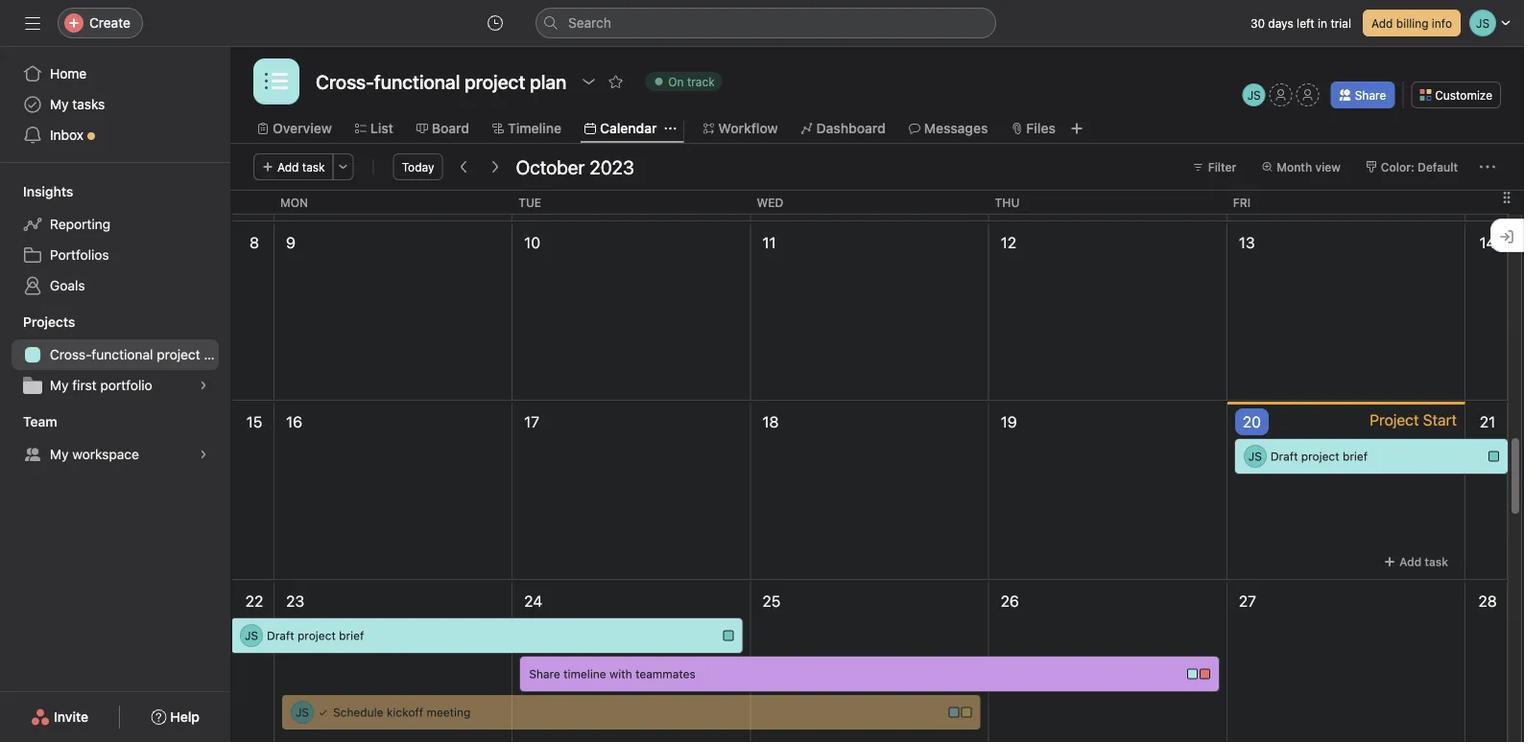 Task type: locate. For each thing, give the bounding box(es) containing it.
9
[[286, 234, 296, 252]]

see details, my first portfolio image
[[198, 380, 209, 392]]

start
[[1423, 411, 1457, 430]]

insights button
[[0, 182, 73, 202]]

0 vertical spatial draft project brief
[[1271, 450, 1368, 464]]

1 vertical spatial add
[[277, 160, 299, 174]]

1 horizontal spatial draft
[[1271, 450, 1298, 464]]

js down the 22
[[245, 630, 258, 643]]

october 2023
[[516, 156, 634, 178]]

projects button
[[0, 313, 75, 332]]

25
[[763, 593, 781, 611]]

list link
[[355, 118, 393, 139]]

customize button
[[1411, 82, 1501, 108]]

1 vertical spatial project
[[1301, 450, 1340, 464]]

my first portfolio link
[[12, 371, 219, 401]]

timeline
[[508, 120, 561, 136]]

functional
[[92, 347, 153, 363]]

in
[[1318, 16, 1328, 30]]

0 horizontal spatial draft
[[267, 630, 294, 643]]

2 horizontal spatial project
[[1301, 450, 1340, 464]]

messages link
[[909, 118, 988, 139]]

help
[[170, 710, 200, 726]]

0 vertical spatial add task
[[277, 160, 325, 174]]

30 days left in trial
[[1251, 16, 1352, 30]]

dashboard link
[[801, 118, 886, 139]]

1 vertical spatial add task button
[[1376, 549, 1457, 576]]

month view
[[1277, 160, 1341, 174]]

search button
[[536, 8, 996, 38]]

share for share timeline with teammates
[[529, 668, 560, 682]]

15
[[246, 413, 262, 431]]

next month image
[[487, 159, 502, 175]]

files link
[[1011, 118, 1056, 139]]

invite button
[[18, 701, 101, 735]]

reporting link
[[12, 209, 219, 240]]

add billing info button
[[1363, 10, 1461, 36]]

wed
[[757, 196, 784, 209]]

create button
[[58, 8, 143, 38]]

add inside add billing info button
[[1372, 16, 1393, 30]]

0 horizontal spatial add
[[277, 160, 299, 174]]

portfolios
[[50, 247, 109, 263]]

0 vertical spatial add
[[1372, 16, 1393, 30]]

brief
[[1343, 450, 1368, 464], [339, 630, 364, 643]]

1 horizontal spatial add task
[[1400, 556, 1449, 569]]

None text field
[[311, 64, 571, 99]]

0 horizontal spatial brief
[[339, 630, 364, 643]]

1 horizontal spatial task
[[1425, 556, 1449, 569]]

projects element
[[0, 305, 230, 405]]

0 vertical spatial my
[[50, 96, 69, 112]]

1 vertical spatial my
[[50, 378, 69, 394]]

teammates
[[636, 668, 696, 682]]

tab actions image
[[665, 123, 676, 134]]

days
[[1268, 16, 1294, 30]]

1 horizontal spatial project
[[298, 630, 336, 643]]

month
[[1277, 160, 1312, 174]]

my for my workspace
[[50, 447, 69, 463]]

0 horizontal spatial task
[[302, 160, 325, 174]]

help button
[[138, 701, 212, 735]]

2 my from the top
[[50, 378, 69, 394]]

today button
[[393, 154, 443, 180]]

js inside button
[[1248, 88, 1261, 102]]

0 vertical spatial draft
[[1271, 450, 1298, 464]]

1 my from the top
[[50, 96, 69, 112]]

team
[[23, 414, 57, 430]]

month view button
[[1253, 154, 1349, 180]]

my left "tasks"
[[50, 96, 69, 112]]

0 horizontal spatial project
[[157, 347, 200, 363]]

27
[[1239, 593, 1256, 611]]

my inside projects element
[[50, 378, 69, 394]]

color:
[[1381, 160, 1415, 174]]

track
[[687, 75, 715, 88]]

workflow
[[718, 120, 778, 136]]

home link
[[12, 59, 219, 89]]

teams element
[[0, 405, 230, 474]]

view
[[1315, 160, 1341, 174]]

fri
[[1233, 196, 1251, 209]]

2 horizontal spatial add
[[1400, 556, 1422, 569]]

share inside button
[[1355, 88, 1386, 102]]

list image
[[265, 70, 288, 93]]

insights element
[[0, 175, 230, 305]]

0 vertical spatial add task button
[[253, 154, 334, 180]]

board
[[432, 120, 469, 136]]

task
[[302, 160, 325, 174], [1425, 556, 1449, 569]]

1 horizontal spatial brief
[[1343, 450, 1368, 464]]

my down team
[[50, 447, 69, 463]]

0 horizontal spatial draft project brief
[[267, 630, 364, 643]]

2 vertical spatial add
[[1400, 556, 1422, 569]]

cross-functional project plan link
[[12, 340, 230, 371]]

my
[[50, 96, 69, 112], [50, 378, 69, 394], [50, 447, 69, 463]]

projects
[[23, 314, 75, 330]]

3 my from the top
[[50, 447, 69, 463]]

add task
[[277, 160, 325, 174], [1400, 556, 1449, 569]]

0 vertical spatial project
[[157, 347, 200, 363]]

2 vertical spatial my
[[50, 447, 69, 463]]

filter
[[1208, 160, 1237, 174]]

info
[[1432, 16, 1452, 30]]

1 horizontal spatial share
[[1355, 88, 1386, 102]]

share
[[1355, 88, 1386, 102], [529, 668, 560, 682]]

0 horizontal spatial share
[[529, 668, 560, 682]]

js down 30 in the right top of the page
[[1248, 88, 1261, 102]]

calendar link
[[585, 118, 657, 139]]

more actions image
[[1480, 159, 1496, 175], [338, 161, 349, 173]]

add task button
[[253, 154, 334, 180], [1376, 549, 1457, 576]]

add billing info
[[1372, 16, 1452, 30]]

add
[[1372, 16, 1393, 30], [277, 160, 299, 174], [1400, 556, 1422, 569]]

task for add task button to the top
[[302, 160, 325, 174]]

14
[[1480, 234, 1496, 252]]

1 horizontal spatial more actions image
[[1480, 159, 1496, 175]]

customize
[[1435, 88, 1493, 102]]

11
[[763, 234, 776, 252]]

0 horizontal spatial add task
[[277, 160, 325, 174]]

1 vertical spatial task
[[1425, 556, 1449, 569]]

21
[[1480, 413, 1496, 431]]

my left first
[[50, 378, 69, 394]]

0 vertical spatial task
[[302, 160, 325, 174]]

calendar
[[600, 120, 657, 136]]

on
[[668, 75, 684, 88]]

create
[[89, 15, 131, 31]]

share up color:
[[1355, 88, 1386, 102]]

on track button
[[637, 68, 731, 95]]

share for share
[[1355, 88, 1386, 102]]

0 vertical spatial share
[[1355, 88, 1386, 102]]

overview
[[273, 120, 332, 136]]

0 horizontal spatial add task button
[[253, 154, 334, 180]]

20
[[1243, 413, 1261, 431]]

files
[[1027, 120, 1056, 136]]

1 vertical spatial draft project brief
[[267, 630, 364, 643]]

share left timeline
[[529, 668, 560, 682]]

color: default
[[1381, 160, 1458, 174]]

project
[[157, 347, 200, 363], [1301, 450, 1340, 464], [298, 630, 336, 643]]

26
[[1001, 593, 1019, 611]]

my inside global "element"
[[50, 96, 69, 112]]

my inside teams "element"
[[50, 447, 69, 463]]

portfolio
[[100, 378, 152, 394]]

1 horizontal spatial add task button
[[1376, 549, 1457, 576]]

1 vertical spatial draft
[[267, 630, 294, 643]]

project start
[[1370, 411, 1457, 430]]

global element
[[0, 47, 230, 162]]

1 vertical spatial add task
[[1400, 556, 1449, 569]]

search list box
[[536, 8, 996, 38]]

1 horizontal spatial add
[[1372, 16, 1393, 30]]

1 vertical spatial share
[[529, 668, 560, 682]]



Task type: vqa. For each thing, say whether or not it's contained in the screenshot.
Month
yes



Task type: describe. For each thing, give the bounding box(es) containing it.
0 vertical spatial brief
[[1343, 450, 1368, 464]]

meeting
[[427, 706, 471, 720]]

messages
[[924, 120, 988, 136]]

task for right add task button
[[1425, 556, 1449, 569]]

my workspace
[[50, 447, 139, 463]]

0 horizontal spatial more actions image
[[338, 161, 349, 173]]

inbox
[[50, 127, 84, 143]]

goals link
[[12, 271, 219, 301]]

my workspace link
[[12, 440, 219, 470]]

on track
[[668, 75, 715, 88]]

add to starred image
[[608, 74, 623, 89]]

workspace
[[72, 447, 139, 463]]

schedule
[[333, 706, 384, 720]]

share timeline with teammates
[[529, 668, 696, 682]]

8
[[250, 234, 259, 252]]

filter button
[[1184, 154, 1245, 180]]

1 horizontal spatial draft project brief
[[1271, 450, 1368, 464]]

add for add task button to the top
[[277, 160, 299, 174]]

cross-functional project plan
[[50, 347, 230, 363]]

js button
[[1243, 84, 1266, 107]]

billing
[[1396, 16, 1429, 30]]

2 vertical spatial project
[[298, 630, 336, 643]]

js down 20
[[1249, 450, 1262, 464]]

24
[[524, 593, 543, 611]]

my for my tasks
[[50, 96, 69, 112]]

10
[[524, 234, 541, 252]]

see details, my workspace image
[[198, 449, 209, 461]]

12
[[1001, 234, 1017, 252]]

13
[[1239, 234, 1255, 252]]

show options image
[[581, 74, 596, 89]]

insights
[[23, 184, 73, 200]]

cross-
[[50, 347, 92, 363]]

default
[[1418, 160, 1458, 174]]

trial
[[1331, 16, 1352, 30]]

17
[[524, 413, 540, 431]]

portfolios link
[[12, 240, 219, 271]]

my first portfolio
[[50, 378, 152, 394]]

dashboard
[[816, 120, 886, 136]]

23
[[286, 593, 304, 611]]

previous month image
[[456, 159, 472, 175]]

first
[[72, 378, 97, 394]]

inbox link
[[12, 120, 219, 151]]

my tasks
[[50, 96, 105, 112]]

timeline link
[[492, 118, 561, 139]]

18
[[763, 413, 779, 431]]

list
[[370, 120, 393, 136]]

plan
[[204, 347, 230, 363]]

today
[[402, 160, 434, 174]]

add for right add task button
[[1400, 556, 1422, 569]]

thu
[[995, 196, 1020, 209]]

board link
[[416, 118, 469, 139]]

schedule kickoff meeting
[[333, 706, 471, 720]]

my for my first portfolio
[[50, 378, 69, 394]]

overview link
[[257, 118, 332, 139]]

color: default button
[[1357, 154, 1467, 180]]

search
[[568, 15, 611, 31]]

invite
[[54, 710, 88, 726]]

with
[[610, 668, 632, 682]]

16
[[286, 413, 302, 431]]

js left schedule
[[296, 706, 309, 720]]

october
[[516, 156, 585, 178]]

reporting
[[50, 216, 111, 232]]

mon
[[280, 196, 308, 209]]

history image
[[488, 15, 503, 31]]

1 vertical spatial brief
[[339, 630, 364, 643]]

share button
[[1331, 82, 1395, 108]]

kickoff
[[387, 706, 423, 720]]

add tab image
[[1069, 121, 1085, 136]]

hide sidebar image
[[25, 15, 40, 31]]

goals
[[50, 278, 85, 294]]

my tasks link
[[12, 89, 219, 120]]

tue
[[519, 196, 542, 209]]

22
[[245, 593, 263, 611]]

tasks
[[72, 96, 105, 112]]



